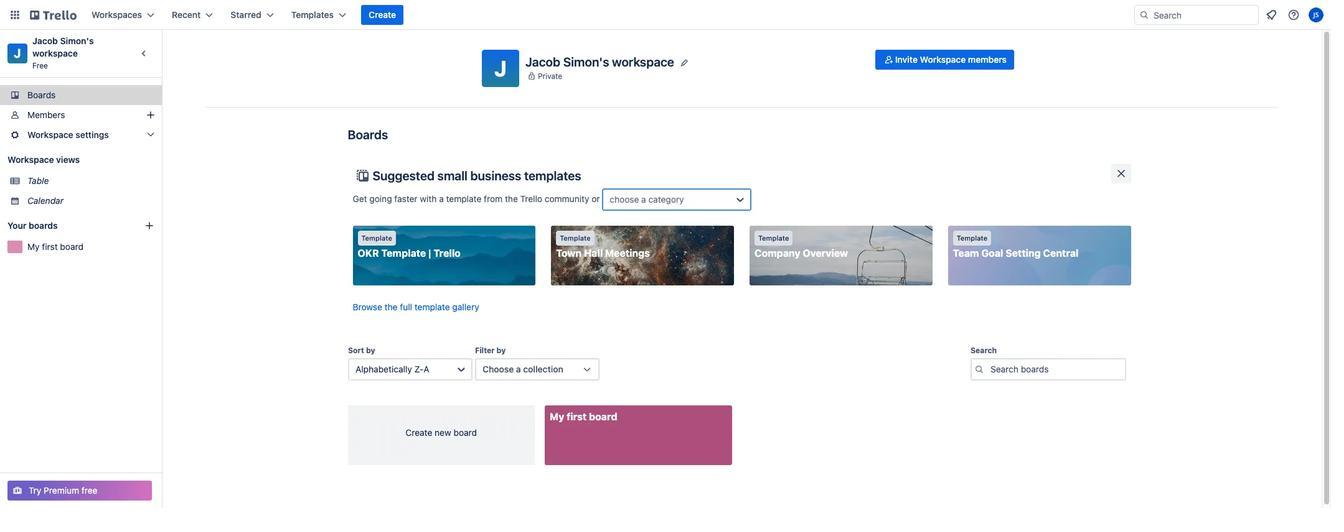 Task type: vqa. For each thing, say whether or not it's contained in the screenshot.
the right My first board Link
yes



Task type: locate. For each thing, give the bounding box(es) containing it.
2 horizontal spatial board
[[589, 412, 617, 423]]

my first board link
[[27, 241, 154, 253], [545, 406, 732, 466]]

0 horizontal spatial create
[[369, 9, 396, 20]]

my down collection
[[550, 412, 564, 423]]

the
[[505, 193, 518, 204], [385, 302, 398, 313]]

1 vertical spatial my first board link
[[545, 406, 732, 466]]

1 horizontal spatial j
[[494, 55, 507, 81]]

your
[[7, 220, 26, 231]]

2 by from the left
[[496, 346, 506, 356]]

calendar
[[27, 196, 64, 206]]

2 vertical spatial board
[[454, 428, 477, 438]]

trello right |
[[434, 248, 461, 259]]

1 vertical spatial first
[[567, 412, 587, 423]]

by
[[366, 346, 375, 356], [496, 346, 506, 356]]

town
[[556, 248, 582, 259]]

goal
[[982, 248, 1003, 259]]

1 horizontal spatial my first board
[[550, 412, 617, 423]]

1 horizontal spatial board
[[454, 428, 477, 438]]

1 vertical spatial boards
[[348, 128, 388, 142]]

j inside button
[[494, 55, 507, 81]]

0 horizontal spatial my first board link
[[27, 241, 154, 253]]

workspace inside jacob simon's workspace free
[[32, 48, 78, 59]]

0 vertical spatial create
[[369, 9, 396, 20]]

0 horizontal spatial trello
[[434, 248, 461, 259]]

members
[[27, 110, 65, 120]]

company
[[755, 248, 801, 259]]

going
[[369, 193, 392, 204]]

template inside 'template company overview'
[[758, 234, 789, 242]]

1 by from the left
[[366, 346, 375, 356]]

1 horizontal spatial jacob
[[526, 54, 560, 69]]

boards up suggested
[[348, 128, 388, 142]]

template for team
[[957, 234, 988, 242]]

0 vertical spatial boards
[[27, 90, 56, 100]]

2 horizontal spatial a
[[641, 194, 646, 205]]

1 vertical spatial board
[[589, 412, 617, 423]]

workspace settings
[[27, 130, 109, 140]]

my first board
[[27, 242, 83, 252], [550, 412, 617, 423]]

setting
[[1006, 248, 1041, 259]]

by for sort by
[[366, 346, 375, 356]]

0 vertical spatial board
[[60, 242, 83, 252]]

invite workspace members
[[895, 54, 1007, 65]]

trello inside template okr template | trello
[[434, 248, 461, 259]]

j for the j button
[[494, 55, 507, 81]]

1 horizontal spatial a
[[516, 364, 521, 375]]

0 horizontal spatial my
[[27, 242, 40, 252]]

new
[[435, 428, 451, 438]]

boards
[[29, 220, 58, 231]]

0 horizontal spatial j
[[14, 46, 21, 60]]

0 vertical spatial my first board link
[[27, 241, 154, 253]]

get going faster with a template from the trello community or
[[353, 193, 602, 204]]

0 vertical spatial the
[[505, 193, 518, 204]]

community
[[545, 193, 589, 204]]

0 horizontal spatial boards
[[27, 90, 56, 100]]

1 horizontal spatial by
[[496, 346, 506, 356]]

1 vertical spatial the
[[385, 302, 398, 313]]

overview
[[803, 248, 848, 259]]

template town hall meetings
[[556, 234, 650, 259]]

simon's inside jacob simon's workspace free
[[60, 35, 94, 46]]

simon's
[[60, 35, 94, 46], [563, 54, 609, 69]]

0 horizontal spatial jacob
[[32, 35, 58, 46]]

trello
[[520, 193, 542, 204], [434, 248, 461, 259]]

0 vertical spatial jacob
[[32, 35, 58, 46]]

suggested
[[373, 169, 435, 183]]

1 vertical spatial create
[[406, 428, 432, 438]]

z-
[[414, 364, 423, 375]]

try premium free
[[29, 486, 97, 496]]

workspace up free
[[32, 48, 78, 59]]

first
[[42, 242, 58, 252], [567, 412, 587, 423]]

template inside "template town hall meetings"
[[560, 234, 591, 242]]

search image
[[1140, 10, 1149, 20]]

1 vertical spatial template
[[415, 302, 450, 313]]

my down your boards
[[27, 242, 40, 252]]

workspace up table
[[7, 154, 54, 165]]

alphabetically z-a
[[355, 364, 429, 375]]

by right sort
[[366, 346, 375, 356]]

workspace settings button
[[0, 125, 162, 145]]

workspace down primary "element" on the top of the page
[[612, 54, 674, 69]]

jacob up the private
[[526, 54, 560, 69]]

search
[[970, 346, 997, 356]]

a inside button
[[516, 364, 521, 375]]

create
[[369, 9, 396, 20], [406, 428, 432, 438]]

the right from
[[505, 193, 518, 204]]

template down small
[[446, 193, 482, 204]]

0 horizontal spatial simon's
[[60, 35, 94, 46]]

primary element
[[0, 0, 1331, 30]]

workspace inside dropdown button
[[27, 130, 73, 140]]

j
[[14, 46, 21, 60], [494, 55, 507, 81]]

template okr template | trello
[[358, 234, 461, 259]]

simon's for jacob simon's workspace free
[[60, 35, 94, 46]]

open information menu image
[[1288, 9, 1300, 21]]

1 horizontal spatial simon's
[[563, 54, 609, 69]]

first down choose a collection button
[[567, 412, 587, 423]]

sort
[[348, 346, 364, 356]]

0 vertical spatial my
[[27, 242, 40, 252]]

workspace for views
[[7, 154, 54, 165]]

0 vertical spatial simon's
[[60, 35, 94, 46]]

template for okr
[[361, 234, 392, 242]]

your boards
[[7, 220, 58, 231]]

board
[[60, 242, 83, 252], [589, 412, 617, 423], [454, 428, 477, 438]]

1 vertical spatial my
[[550, 412, 564, 423]]

full
[[400, 302, 412, 313]]

template inside template team goal setting central
[[957, 234, 988, 242]]

0 vertical spatial workspace
[[920, 54, 966, 65]]

template up okr
[[361, 234, 392, 242]]

workspace
[[920, 54, 966, 65], [27, 130, 73, 140], [7, 154, 54, 165]]

browse
[[353, 302, 382, 313]]

browse the full template gallery
[[353, 302, 479, 313]]

jacob up free
[[32, 35, 58, 46]]

small
[[437, 169, 468, 183]]

template up "team"
[[957, 234, 988, 242]]

template up company
[[758, 234, 789, 242]]

jacob inside jacob simon's workspace free
[[32, 35, 58, 46]]

j left jacob simon's workspace free
[[14, 46, 21, 60]]

1 vertical spatial simon's
[[563, 54, 609, 69]]

0 vertical spatial trello
[[520, 193, 542, 204]]

1 horizontal spatial workspace
[[612, 54, 674, 69]]

members
[[968, 54, 1007, 65]]

1 horizontal spatial create
[[406, 428, 432, 438]]

template team goal setting central
[[953, 234, 1079, 259]]

workspace down the members on the left
[[27, 130, 73, 140]]

a right choose
[[516, 364, 521, 375]]

1 horizontal spatial the
[[505, 193, 518, 204]]

boards up the members on the left
[[27, 90, 56, 100]]

1 horizontal spatial trello
[[520, 193, 542, 204]]

workspace right invite
[[920, 54, 966, 65]]

0 vertical spatial my first board
[[27, 242, 83, 252]]

starred button
[[223, 5, 281, 25]]

recent
[[172, 9, 201, 20]]

a
[[439, 193, 444, 204], [641, 194, 646, 205], [516, 364, 521, 375]]

create for create new board
[[406, 428, 432, 438]]

workspaces
[[92, 9, 142, 20]]

faster
[[394, 193, 418, 204]]

0 horizontal spatial workspace
[[32, 48, 78, 59]]

back to home image
[[30, 5, 77, 25]]

template right "full"
[[415, 302, 450, 313]]

my
[[27, 242, 40, 252], [550, 412, 564, 423]]

1 vertical spatial trello
[[434, 248, 461, 259]]

jacob
[[32, 35, 58, 46], [526, 54, 560, 69]]

0 horizontal spatial first
[[42, 242, 58, 252]]

0 horizontal spatial my first board
[[27, 242, 83, 252]]

first down boards on the left top
[[42, 242, 58, 252]]

your boards with 1 items element
[[7, 219, 126, 234]]

workspace
[[32, 48, 78, 59], [612, 54, 674, 69]]

jacob simon's workspace free
[[32, 35, 96, 70]]

views
[[56, 154, 80, 165]]

add board image
[[144, 221, 154, 231]]

0 horizontal spatial by
[[366, 346, 375, 356]]

by right the filter
[[496, 346, 506, 356]]

templates
[[291, 9, 334, 20]]

a right with
[[439, 193, 444, 204]]

trello down 'templates'
[[520, 193, 542, 204]]

1 vertical spatial workspace
[[27, 130, 73, 140]]

browse the full template gallery link
[[353, 302, 479, 313]]

central
[[1043, 248, 1079, 259]]

try
[[29, 486, 41, 496]]

settings
[[76, 130, 109, 140]]

template up town
[[560, 234, 591, 242]]

2 vertical spatial workspace
[[7, 154, 54, 165]]

sm image
[[883, 54, 895, 66]]

calendar link
[[27, 195, 154, 207]]

template
[[361, 234, 392, 242], [560, 234, 591, 242], [758, 234, 789, 242], [957, 234, 988, 242], [381, 248, 426, 259]]

j left the private
[[494, 55, 507, 81]]

create inside button
[[369, 9, 396, 20]]

a for choose a category
[[641, 194, 646, 205]]

free
[[32, 61, 48, 70]]

1 vertical spatial jacob
[[526, 54, 560, 69]]

a right choose on the top left
[[641, 194, 646, 205]]

the left "full"
[[385, 302, 398, 313]]



Task type: describe. For each thing, give the bounding box(es) containing it.
template company overview
[[755, 234, 848, 259]]

invite workspace members button
[[875, 50, 1014, 70]]

0 horizontal spatial the
[[385, 302, 398, 313]]

workspace navigation collapse icon image
[[136, 45, 153, 62]]

filter
[[475, 346, 494, 356]]

workspace inside button
[[920, 54, 966, 65]]

a for choose a collection
[[516, 364, 521, 375]]

create new board
[[406, 428, 477, 438]]

with
[[420, 193, 437, 204]]

a
[[423, 364, 429, 375]]

create button
[[361, 5, 404, 25]]

get
[[353, 193, 367, 204]]

choose a collection button
[[475, 359, 599, 381]]

recent button
[[164, 5, 221, 25]]

templates button
[[284, 5, 354, 25]]

starred
[[231, 9, 261, 20]]

0 horizontal spatial a
[[439, 193, 444, 204]]

choose
[[610, 194, 639, 205]]

okr
[[358, 248, 379, 259]]

jacob for jacob simon's workspace free
[[32, 35, 58, 46]]

1 vertical spatial my first board
[[550, 412, 617, 423]]

|
[[428, 248, 431, 259]]

1 horizontal spatial my first board link
[[545, 406, 732, 466]]

template left |
[[381, 248, 426, 259]]

workspace views
[[7, 154, 80, 165]]

choose a category
[[610, 194, 684, 205]]

choose a collection
[[482, 364, 563, 375]]

workspace for jacob simon's workspace free
[[32, 48, 78, 59]]

0 vertical spatial template
[[446, 193, 482, 204]]

simon's for jacob simon's workspace
[[563, 54, 609, 69]]

meetings
[[605, 248, 650, 259]]

boards link
[[0, 85, 162, 105]]

jacob simon's workspace link
[[32, 35, 96, 59]]

sort by
[[348, 346, 375, 356]]

from
[[484, 193, 503, 204]]

0 notifications image
[[1264, 7, 1279, 22]]

table
[[27, 176, 49, 186]]

templates
[[524, 169, 581, 183]]

workspace for jacob simon's workspace
[[612, 54, 674, 69]]

template for town
[[560, 234, 591, 242]]

workspace for settings
[[27, 130, 73, 140]]

hall
[[584, 248, 603, 259]]

private
[[538, 71, 562, 81]]

members link
[[0, 105, 162, 125]]

filter by
[[475, 346, 506, 356]]

by for filter by
[[496, 346, 506, 356]]

jacob simon (jacobsimon16) image
[[1309, 7, 1324, 22]]

template for company
[[758, 234, 789, 242]]

category
[[649, 194, 684, 205]]

1 horizontal spatial first
[[567, 412, 587, 423]]

table link
[[27, 175, 154, 187]]

suggested small business templates
[[373, 169, 581, 183]]

free
[[82, 486, 97, 496]]

j link
[[7, 44, 27, 64]]

or
[[592, 193, 600, 204]]

alphabetically
[[355, 364, 412, 375]]

Search field
[[1149, 6, 1258, 24]]

0 horizontal spatial board
[[60, 242, 83, 252]]

business
[[470, 169, 521, 183]]

premium
[[44, 486, 79, 496]]

j button
[[482, 50, 519, 87]]

jacob for jacob simon's workspace
[[526, 54, 560, 69]]

team
[[953, 248, 979, 259]]

j for j link at the top of page
[[14, 46, 21, 60]]

Search text field
[[970, 359, 1126, 381]]

try premium free button
[[7, 481, 152, 501]]

workspaces button
[[84, 5, 162, 25]]

collection
[[523, 364, 563, 375]]

invite
[[895, 54, 918, 65]]

choose
[[482, 364, 514, 375]]

0 vertical spatial first
[[42, 242, 58, 252]]

create for create
[[369, 9, 396, 20]]

gallery
[[452, 302, 479, 313]]

1 horizontal spatial my
[[550, 412, 564, 423]]

jacob simon's workspace
[[526, 54, 674, 69]]

1 horizontal spatial boards
[[348, 128, 388, 142]]



